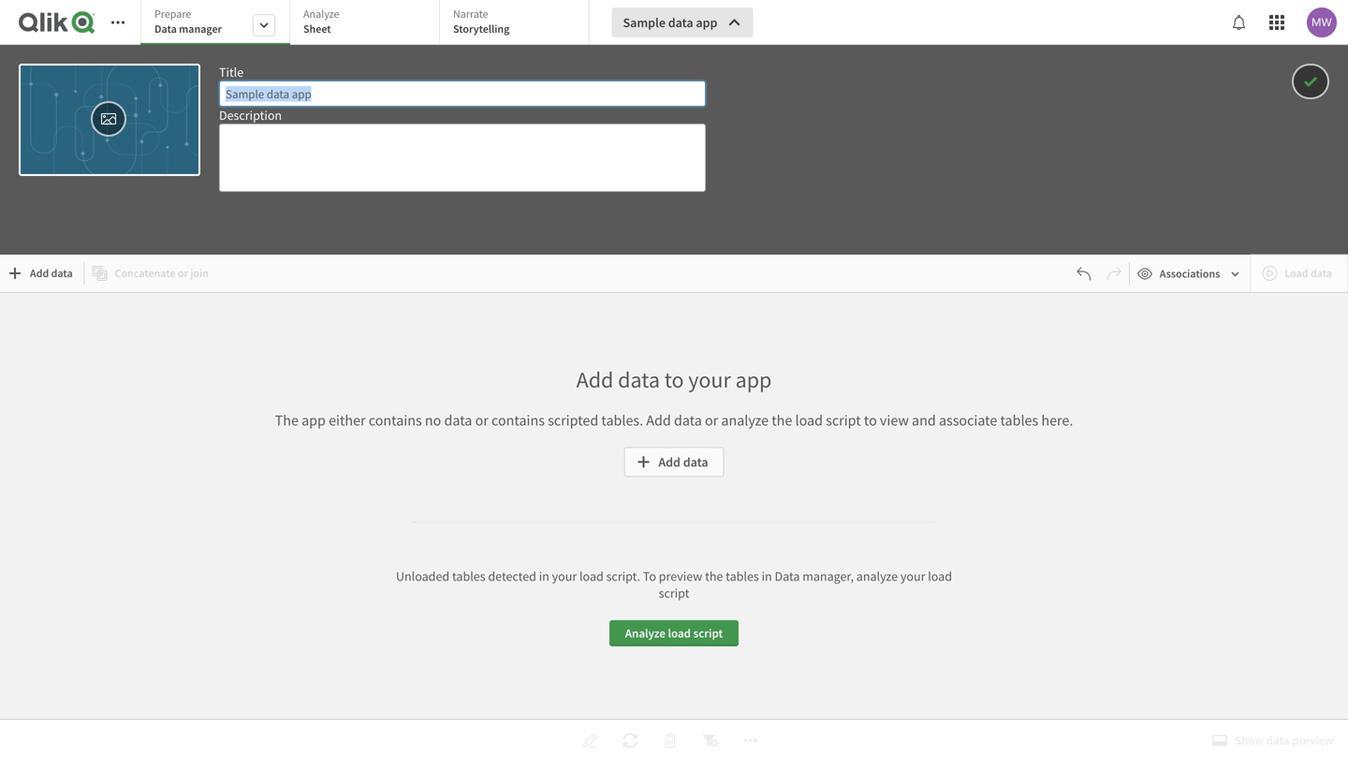 Task type: locate. For each thing, give the bounding box(es) containing it.
0 vertical spatial analyze
[[722, 411, 769, 430]]

0 horizontal spatial contains
[[369, 411, 422, 430]]

your up the app either contains no data or contains scripted tables. add data or analyze the load script to view and associate tables here.
[[689, 366, 731, 394]]

script right to
[[659, 585, 690, 602]]

1 vertical spatial the
[[705, 568, 723, 585]]

analyze inside "tab list"
[[303, 7, 340, 21]]

in
[[539, 568, 550, 585], [762, 568, 772, 585]]

add data to your app application
[[0, 0, 1349, 762]]

tab list containing prepare
[[141, 0, 597, 47]]

1 horizontal spatial analyze
[[626, 626, 666, 641]]

load inside "button"
[[668, 626, 691, 641]]

1 vertical spatial add data button
[[624, 447, 725, 477]]

1 horizontal spatial preview
[[1293, 733, 1335, 748]]

1 horizontal spatial script
[[694, 626, 723, 641]]

toolbar
[[0, 0, 1349, 255]]

1 or from the left
[[475, 411, 489, 430]]

0 vertical spatial data
[[155, 22, 177, 36]]

1 horizontal spatial analyze
[[857, 568, 898, 585]]

manager
[[179, 22, 222, 36]]

0 vertical spatial app
[[696, 14, 718, 31]]

add data for the right add data button
[[659, 454, 709, 471]]

0 vertical spatial add data button
[[4, 259, 80, 288]]

1 vertical spatial script
[[659, 585, 690, 602]]

analyze
[[722, 411, 769, 430], [857, 568, 898, 585]]

0 horizontal spatial preview
[[659, 568, 703, 585]]

1 horizontal spatial data
[[775, 568, 800, 585]]

preview right to
[[659, 568, 703, 585]]

analyze
[[303, 7, 340, 21], [626, 626, 666, 641]]

0 vertical spatial to
[[665, 366, 684, 394]]

0 vertical spatial the
[[772, 411, 793, 430]]

analyze for sheet
[[303, 7, 340, 21]]

0 horizontal spatial analyze
[[722, 411, 769, 430]]

tab list
[[141, 0, 597, 47]]

to left view
[[864, 411, 877, 430]]

0 horizontal spatial analyze
[[303, 7, 340, 21]]

analyze for load
[[626, 626, 666, 641]]

data left manager,
[[775, 568, 800, 585]]

to up the app either contains no data or contains scripted tables. add data or analyze the load script to view and associate tables here.
[[665, 366, 684, 394]]

0 horizontal spatial your
[[552, 568, 577, 585]]

1 horizontal spatial the
[[772, 411, 793, 430]]

data down "prepare"
[[155, 22, 177, 36]]

0 horizontal spatial the
[[705, 568, 723, 585]]

2 vertical spatial app
[[302, 411, 326, 430]]

storytelling
[[453, 22, 510, 36]]

stop editing image
[[1303, 70, 1320, 93]]

associations button
[[1134, 259, 1247, 289]]

add data for the leftmost add data button
[[30, 266, 73, 281]]

reload table from source image
[[622, 730, 639, 752]]

0 horizontal spatial in
[[539, 568, 550, 585]]

add data button
[[4, 259, 80, 288], [624, 447, 725, 477]]

contains
[[369, 411, 422, 430], [492, 411, 545, 430]]

0 horizontal spatial script
[[659, 585, 690, 602]]

0 vertical spatial add data
[[30, 266, 73, 281]]

None text field
[[219, 81, 706, 107], [219, 124, 706, 192], [219, 81, 706, 107], [219, 124, 706, 192]]

analyze inside analyze load script "button"
[[626, 626, 666, 641]]

app right sample
[[696, 14, 718, 31]]

1 horizontal spatial to
[[864, 411, 877, 430]]

app right the
[[302, 411, 326, 430]]

0 horizontal spatial data
[[155, 22, 177, 36]]

toggle bottom image
[[1213, 730, 1228, 752]]

tab list inside toolbar
[[141, 0, 597, 47]]

in right detected
[[539, 568, 550, 585]]

add data
[[30, 266, 73, 281], [659, 454, 709, 471]]

unloaded
[[396, 568, 450, 585]]

1 horizontal spatial or
[[705, 411, 719, 430]]

0 horizontal spatial tables
[[452, 568, 486, 585]]

tables left here.
[[1001, 411, 1039, 430]]

contains left no at the bottom left of page
[[369, 411, 422, 430]]

analyze down unloaded tables detected in your load script. to preview the tables in data manager, analyze your load script
[[626, 626, 666, 641]]

2 or from the left
[[705, 411, 719, 430]]

0 horizontal spatial app
[[302, 411, 326, 430]]

either
[[329, 411, 366, 430]]

data
[[155, 22, 177, 36], [775, 568, 800, 585]]

1 horizontal spatial contains
[[492, 411, 545, 430]]

2 horizontal spatial app
[[736, 366, 772, 394]]

0 vertical spatial script
[[826, 411, 861, 430]]

data
[[669, 14, 694, 31], [51, 266, 73, 281], [618, 366, 660, 394], [444, 411, 472, 430], [674, 411, 702, 430], [684, 454, 709, 471], [1267, 733, 1290, 748]]

in left manager,
[[762, 568, 772, 585]]

1 horizontal spatial in
[[762, 568, 772, 585]]

data inside prepare data manager
[[155, 22, 177, 36]]

1 vertical spatial analyze
[[857, 568, 898, 585]]

app
[[696, 14, 718, 31], [736, 366, 772, 394], [302, 411, 326, 430]]

sheet
[[303, 22, 331, 36]]

analyze inside unloaded tables detected in your load script. to preview the tables in data manager, analyze your load script
[[857, 568, 898, 585]]

to
[[665, 366, 684, 394], [864, 411, 877, 430]]

script inside "button"
[[694, 626, 723, 641]]

script down unloaded tables detected in your load script. to preview the tables in data manager, analyze your load script
[[694, 626, 723, 641]]

1 horizontal spatial app
[[696, 14, 718, 31]]

or right no at the bottom left of page
[[475, 411, 489, 430]]

add
[[30, 266, 49, 281], [577, 366, 614, 394], [647, 411, 671, 430], [659, 454, 681, 471]]

0 vertical spatial analyze
[[303, 7, 340, 21]]

show
[[1235, 733, 1265, 748]]

app up the app either contains no data or contains scripted tables. add data or analyze the load script to view and associate tables here.
[[736, 366, 772, 394]]

1 horizontal spatial add data
[[659, 454, 709, 471]]

or down add data to your app
[[705, 411, 719, 430]]

preview right show
[[1293, 733, 1335, 748]]

script.
[[607, 568, 641, 585]]

your right detected
[[552, 568, 577, 585]]

0 vertical spatial preview
[[659, 568, 703, 585]]

analyze down add data to your app
[[722, 411, 769, 430]]

script left view
[[826, 411, 861, 430]]

your right manager,
[[901, 568, 926, 585]]

preview
[[659, 568, 703, 585], [1293, 733, 1335, 748]]

narrate storytelling
[[453, 7, 510, 36]]

script
[[826, 411, 861, 430], [659, 585, 690, 602], [694, 626, 723, 641]]

analyze right manager,
[[857, 568, 898, 585]]

the
[[772, 411, 793, 430], [705, 568, 723, 585]]

analyze up sheet
[[303, 7, 340, 21]]

1 vertical spatial app
[[736, 366, 772, 394]]

load
[[796, 411, 823, 430], [580, 568, 604, 585], [928, 568, 953, 585], [668, 626, 691, 641]]

your
[[689, 366, 731, 394], [552, 568, 577, 585], [901, 568, 926, 585]]

2 vertical spatial script
[[694, 626, 723, 641]]

0 horizontal spatial add data
[[30, 266, 73, 281]]

tables left detected
[[452, 568, 486, 585]]

no
[[425, 411, 441, 430]]

1 vertical spatial add data
[[659, 454, 709, 471]]

title
[[219, 64, 244, 81]]

tables
[[1001, 411, 1039, 430], [452, 568, 486, 585], [726, 568, 759, 585]]

script inside unloaded tables detected in your load script. to preview the tables in data manager, analyze your load script
[[659, 585, 690, 602]]

or
[[475, 411, 489, 430], [705, 411, 719, 430]]

tables left manager,
[[726, 568, 759, 585]]

0 horizontal spatial to
[[665, 366, 684, 394]]

contains left scripted
[[492, 411, 545, 430]]

1 vertical spatial analyze
[[626, 626, 666, 641]]

0 horizontal spatial or
[[475, 411, 489, 430]]

1 vertical spatial data
[[775, 568, 800, 585]]

1 vertical spatial preview
[[1293, 733, 1335, 748]]



Task type: vqa. For each thing, say whether or not it's contained in the screenshot.
ANALYZE SHEET
yes



Task type: describe. For each thing, give the bounding box(es) containing it.
here.
[[1042, 411, 1074, 430]]

2 horizontal spatial tables
[[1001, 411, 1039, 430]]

view
[[880, 411, 909, 430]]

1 contains from the left
[[369, 411, 422, 430]]

2 contains from the left
[[492, 411, 545, 430]]

1 horizontal spatial tables
[[726, 568, 759, 585]]

toolbar containing sample data app
[[0, 0, 1349, 255]]

change thumbnail image
[[100, 108, 117, 130]]

add data to your app
[[577, 366, 772, 394]]

narrate
[[453, 7, 489, 21]]

clear filters image
[[702, 730, 719, 752]]

2 horizontal spatial your
[[901, 568, 926, 585]]

show data preview
[[1235, 733, 1335, 748]]

1 vertical spatial to
[[864, 411, 877, 430]]

1 horizontal spatial add data button
[[624, 447, 725, 477]]

undo image
[[1077, 266, 1092, 281]]

analyze load script button
[[610, 621, 739, 647]]

maria williams image
[[1308, 7, 1338, 37]]

description
[[219, 107, 282, 124]]

edit image
[[582, 730, 599, 752]]

sample
[[623, 14, 666, 31]]

2 horizontal spatial script
[[826, 411, 861, 430]]

scripted
[[548, 411, 599, 430]]

bin image
[[662, 730, 679, 752]]

preview inside unloaded tables detected in your load script. to preview the tables in data manager, analyze your load script
[[659, 568, 703, 585]]

the app either contains no data or contains scripted tables. add data or analyze the load script to view and associate tables here.
[[275, 411, 1074, 430]]

sample data app
[[623, 14, 718, 31]]

2 in from the left
[[762, 568, 772, 585]]

1 in from the left
[[539, 568, 550, 585]]

and
[[912, 411, 936, 430]]

prepare data manager
[[155, 7, 222, 36]]

more options image
[[742, 730, 759, 752]]

show data preview button
[[1206, 728, 1341, 754]]

preview inside button
[[1293, 733, 1335, 748]]

unloaded tables detected in your load script. to preview the tables in data manager, analyze your load script
[[396, 568, 953, 602]]

app inside button
[[696, 14, 718, 31]]

associate
[[939, 411, 998, 430]]

analyze load script
[[626, 626, 723, 641]]

analyze sheet
[[303, 7, 340, 36]]

sample data app button
[[612, 7, 754, 37]]

the
[[275, 411, 299, 430]]

detected
[[488, 568, 537, 585]]

1 horizontal spatial your
[[689, 366, 731, 394]]

prepare
[[155, 7, 191, 21]]

data inside unloaded tables detected in your load script. to preview the tables in data manager, analyze your load script
[[775, 568, 800, 585]]

to
[[643, 568, 657, 585]]

0 horizontal spatial add data button
[[4, 259, 80, 288]]

the inside unloaded tables detected in your load script. to preview the tables in data manager, analyze your load script
[[705, 568, 723, 585]]

tables.
[[602, 411, 644, 430]]

associations
[[1160, 266, 1221, 281]]

manager,
[[803, 568, 854, 585]]



